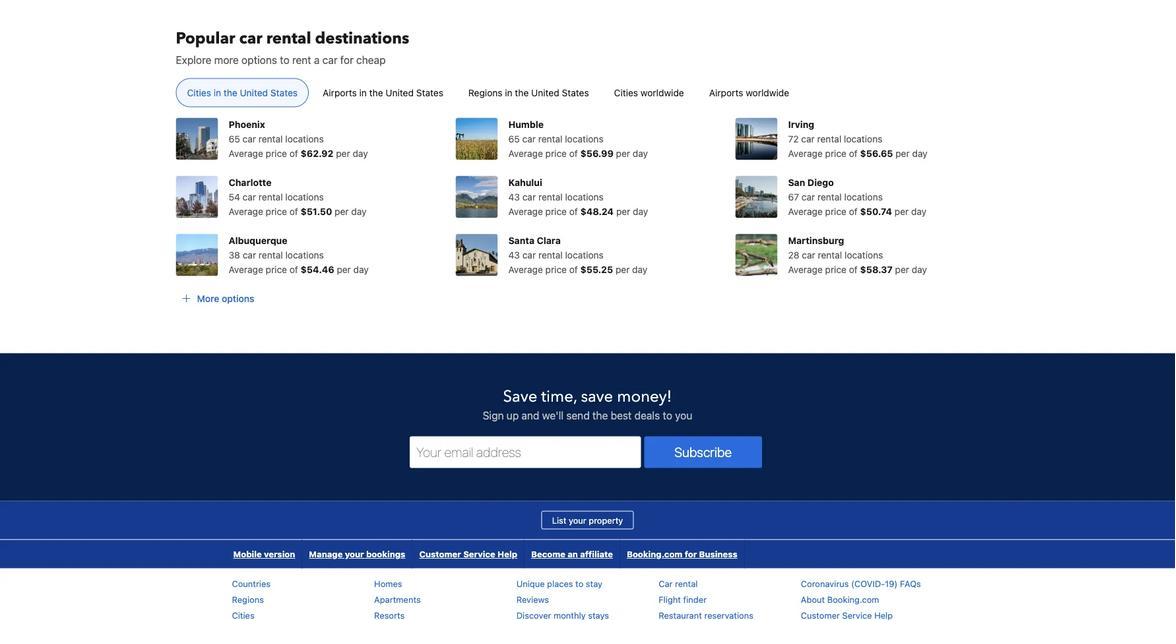 Task type: describe. For each thing, give the bounding box(es) containing it.
flight finder link
[[659, 595, 707, 605]]

in for airports
[[360, 87, 367, 98]]

martinsburg
[[789, 235, 845, 246]]

humble 65 car rental locations average price of $56.99 per day
[[509, 119, 648, 159]]

help inside navigation
[[498, 550, 518, 559]]

regions link
[[232, 595, 264, 605]]

popular car rental destinations explore more options to rent a car for cheap
[[176, 28, 410, 66]]

per for phoenix 65 car rental locations average price of $62.92 per day
[[336, 148, 350, 159]]

the for cities
[[224, 87, 238, 98]]

$54.46
[[301, 264, 335, 275]]

price for irving 72 car rental locations average price of $56.65 per day
[[826, 148, 847, 159]]

day for charlotte 54 car rental locations average price of $51.50 per day
[[352, 206, 367, 217]]

a
[[314, 53, 320, 66]]

restaurant reservations link
[[659, 611, 754, 620]]

average for martinsburg 28 car rental locations average price of $58.37 per day
[[789, 264, 823, 275]]

apartments link
[[374, 595, 421, 605]]

car inside santa clara 43 car rental locations average price of $55.25 per day
[[523, 249, 536, 260]]

day for albuquerque 38 car rental locations average price of $54.46 per day
[[354, 264, 369, 275]]

subscribe
[[675, 445, 732, 460]]

homes
[[374, 579, 402, 589]]

car inside phoenix 65 car rental locations average price of $62.92 per day
[[243, 133, 256, 144]]

unique places to stay link
[[517, 579, 603, 589]]

cities worldwide
[[614, 87, 685, 98]]

rental inside charlotte 54 car rental locations average price of $51.50 per day
[[259, 191, 283, 202]]

charlotte
[[229, 177, 272, 188]]

worldwide for cities worldwide
[[641, 87, 685, 98]]

per inside san diego 67 car rental locations average price of $50.74 per day
[[895, 206, 909, 217]]

of inside santa clara 43 car rental locations average price of $55.25 per day
[[570, 264, 578, 275]]

navigation inside save time, save money! footer
[[227, 540, 745, 569]]

for inside save time, save money! footer
[[685, 550, 697, 559]]

options inside more options 'button'
[[222, 293, 254, 304]]

43 inside santa clara 43 car rental locations average price of $55.25 per day
[[509, 249, 520, 260]]

popular
[[176, 28, 235, 49]]

per for martinsburg 28 car rental locations average price of $58.37 per day
[[896, 264, 910, 275]]

price for albuquerque 38 car rental locations average price of $54.46 per day
[[266, 264, 287, 275]]

more
[[197, 293, 219, 304]]

average for humble 65 car rental locations average price of $56.99 per day
[[509, 148, 543, 159]]

apartments
[[374, 595, 421, 605]]

rental inside car rental flight finder restaurant reservations
[[675, 579, 698, 589]]

average for irving 72 car rental locations average price of $56.65 per day
[[789, 148, 823, 159]]

locations inside santa clara 43 car rental locations average price of $55.25 per day
[[566, 249, 604, 260]]

the inside save time, save money! sign up and we'll send the best deals to you
[[593, 409, 608, 422]]

more options button
[[176, 287, 260, 311]]

cities worldwide button
[[603, 78, 696, 107]]

phoenix
[[229, 119, 265, 130]]

rental inside santa clara 43 car rental locations average price of $55.25 per day
[[539, 249, 563, 260]]

about
[[801, 595, 825, 605]]

65 for phoenix
[[229, 133, 240, 144]]

money!
[[618, 386, 672, 408]]

price for humble 65 car rental locations average price of $56.99 per day
[[546, 148, 567, 159]]

of for charlotte 54 car rental locations average price of $51.50 per day
[[290, 206, 298, 217]]

airports in the united states
[[323, 87, 444, 98]]

united for regions
[[532, 87, 560, 98]]

(covid-
[[852, 579, 886, 589]]

day for phoenix 65 car rental locations average price of $62.92 per day
[[353, 148, 368, 159]]

finder
[[684, 595, 707, 605]]

cheap car rental in phoenix image
[[176, 118, 218, 160]]

homes apartments resorts
[[374, 579, 421, 620]]

become an affiliate link
[[525, 540, 620, 569]]

booking.com inside navigation
[[627, 550, 683, 559]]

car right a
[[323, 53, 338, 66]]

reviews link
[[517, 595, 549, 605]]

tab list containing cities in the united states
[[165, 78, 1011, 108]]

price inside santa clara 43 car rental locations average price of $55.25 per day
[[546, 264, 567, 275]]

locations inside san diego 67 car rental locations average price of $50.74 per day
[[845, 191, 883, 202]]

car inside kahului 43 car rental locations average price of $48.24 per day
[[523, 191, 536, 202]]

of for irving 72 car rental locations average price of $56.65 per day
[[850, 148, 858, 159]]

67
[[789, 191, 800, 202]]

locations for humble 65 car rental locations average price of $56.99 per day
[[565, 133, 604, 144]]

average inside san diego 67 car rental locations average price of $50.74 per day
[[789, 206, 823, 217]]

unique places to stay reviews discover monthly stays
[[517, 579, 609, 620]]

irving 72 car rental locations average price of $56.65 per day
[[789, 119, 928, 159]]

san
[[789, 177, 806, 188]]

monthly
[[554, 611, 586, 620]]

locations for charlotte 54 car rental locations average price of $51.50 per day
[[285, 191, 324, 202]]

countries
[[232, 579, 271, 589]]

in for cities
[[214, 87, 221, 98]]

of for albuquerque 38 car rental locations average price of $54.46 per day
[[290, 264, 298, 275]]

charlotte 54 car rental locations average price of $51.50 per day
[[229, 177, 367, 217]]

per for charlotte 54 car rental locations average price of $51.50 per day
[[335, 206, 349, 217]]

car inside humble 65 car rental locations average price of $56.99 per day
[[523, 133, 536, 144]]

rental inside phoenix 65 car rental locations average price of $62.92 per day
[[259, 133, 283, 144]]

business
[[700, 550, 738, 559]]

average for kahului 43 car rental locations average price of $48.24 per day
[[509, 206, 543, 217]]

cities inside "countries regions cities"
[[232, 611, 255, 620]]

coronavirus (covid-19) faqs link
[[801, 579, 922, 589]]

manage your bookings
[[309, 550, 406, 559]]

faqs
[[901, 579, 922, 589]]

cheap car rental in irving image
[[736, 118, 778, 160]]

more options
[[197, 293, 254, 304]]

of for phoenix 65 car rental locations average price of $62.92 per day
[[290, 148, 298, 159]]

states for airports in the united states
[[416, 87, 444, 98]]

version
[[264, 550, 295, 559]]

resorts link
[[374, 611, 405, 620]]

discover monthly stays link
[[517, 611, 609, 620]]

states for cities in the united states
[[271, 87, 298, 98]]

54
[[229, 191, 240, 202]]

28
[[789, 249, 800, 260]]

to inside popular car rental destinations explore more options to rent a car for cheap
[[280, 53, 290, 66]]

states for regions in the united states
[[562, 87, 589, 98]]

65 for humble
[[509, 133, 520, 144]]

day for humble 65 car rental locations average price of $56.99 per day
[[633, 148, 648, 159]]

send
[[567, 409, 590, 422]]

day inside san diego 67 car rental locations average price of $50.74 per day
[[912, 206, 927, 217]]

car inside charlotte 54 car rental locations average price of $51.50 per day
[[243, 191, 256, 202]]

we'll
[[543, 409, 564, 422]]

mobile
[[233, 550, 262, 559]]

$55.25
[[581, 264, 613, 275]]

customer service help link for about booking.com
[[801, 611, 893, 620]]

mobile version
[[233, 550, 295, 559]]

affiliate
[[581, 550, 613, 559]]

homes link
[[374, 579, 402, 589]]

worldwide for airports worldwide
[[746, 87, 790, 98]]

booking.com for business link
[[621, 540, 745, 569]]

regions in the united states button
[[457, 78, 601, 107]]

cities for cities worldwide
[[614, 87, 639, 98]]

$56.99
[[581, 148, 614, 159]]

an
[[568, 550, 578, 559]]

property
[[589, 516, 623, 525]]

more
[[214, 53, 239, 66]]

customer service help link for manage your bookings
[[413, 540, 524, 569]]

car inside martinsburg 28 car rental locations average price of $58.37 per day
[[802, 249, 816, 260]]

rental inside humble 65 car rental locations average price of $56.99 per day
[[539, 133, 563, 144]]

car inside irving 72 car rental locations average price of $56.65 per day
[[802, 133, 815, 144]]

per for irving 72 car rental locations average price of $56.65 per day
[[896, 148, 910, 159]]

help inside coronavirus (covid-19) faqs about booking.com customer service help
[[875, 611, 893, 620]]

you
[[676, 409, 693, 422]]

of for humble 65 car rental locations average price of $56.99 per day
[[570, 148, 578, 159]]

up
[[507, 409, 519, 422]]

kahului 43 car rental locations average price of $48.24 per day
[[509, 177, 649, 217]]

albuquerque
[[229, 235, 288, 246]]

manage your bookings link
[[303, 540, 412, 569]]

locations for martinsburg 28 car rental locations average price of $58.37 per day
[[845, 249, 884, 260]]

save
[[581, 386, 614, 408]]

the for airports
[[370, 87, 383, 98]]

booking.com inside coronavirus (covid-19) faqs about booking.com customer service help
[[828, 595, 880, 605]]

72
[[789, 133, 799, 144]]

$50.74
[[861, 206, 893, 217]]

rental inside martinsburg 28 car rental locations average price of $58.37 per day
[[818, 249, 843, 260]]

cities in the united states
[[187, 87, 298, 98]]

regions inside "countries regions cities"
[[232, 595, 264, 605]]

airports worldwide
[[710, 87, 790, 98]]

countries link
[[232, 579, 271, 589]]

per for humble 65 car rental locations average price of $56.99 per day
[[616, 148, 631, 159]]

list your property link
[[542, 511, 634, 530]]

43 inside kahului 43 car rental locations average price of $48.24 per day
[[509, 191, 520, 202]]

booking.com for business
[[627, 550, 738, 559]]

car inside san diego 67 car rental locations average price of $50.74 per day
[[802, 191, 816, 202]]

for inside popular car rental destinations explore more options to rent a car for cheap
[[341, 53, 354, 66]]

price for kahului 43 car rental locations average price of $48.24 per day
[[546, 206, 567, 217]]



Task type: locate. For each thing, give the bounding box(es) containing it.
your for manage
[[345, 550, 364, 559]]

average down santa
[[509, 264, 543, 275]]

day for martinsburg 28 car rental locations average price of $58.37 per day
[[912, 264, 928, 275]]

price for martinsburg 28 car rental locations average price of $58.37 per day
[[826, 264, 847, 275]]

0 horizontal spatial booking.com
[[627, 550, 683, 559]]

per right '$54.46'
[[337, 264, 351, 275]]

airports down cheap
[[323, 87, 357, 98]]

in for regions
[[505, 87, 513, 98]]

2 horizontal spatial cities
[[614, 87, 639, 98]]

regions inside button
[[469, 87, 503, 98]]

in down the 'more'
[[214, 87, 221, 98]]

43
[[509, 191, 520, 202], [509, 249, 520, 260]]

day right $48.24
[[633, 206, 649, 217]]

your
[[569, 516, 587, 525], [345, 550, 364, 559]]

average down 67 in the top right of the page
[[789, 206, 823, 217]]

1 vertical spatial customer
[[801, 611, 840, 620]]

options inside popular car rental destinations explore more options to rent a car for cheap
[[242, 53, 277, 66]]

0 horizontal spatial regions
[[232, 595, 264, 605]]

1 horizontal spatial 65
[[509, 133, 520, 144]]

airports in the united states button
[[312, 78, 455, 107]]

2 vertical spatial to
[[576, 579, 584, 589]]

cheap
[[357, 53, 386, 66]]

1 vertical spatial your
[[345, 550, 364, 559]]

worldwide inside button
[[746, 87, 790, 98]]

locations up '$62.92'
[[285, 133, 324, 144]]

0 horizontal spatial to
[[280, 53, 290, 66]]

price up clara
[[546, 206, 567, 217]]

of inside charlotte 54 car rental locations average price of $51.50 per day
[[290, 206, 298, 217]]

2 horizontal spatial united
[[532, 87, 560, 98]]

price inside charlotte 54 car rental locations average price of $51.50 per day
[[266, 206, 287, 217]]

for
[[341, 53, 354, 66], [685, 550, 697, 559]]

per right $56.99
[[616, 148, 631, 159]]

rental inside irving 72 car rental locations average price of $56.65 per day
[[818, 133, 842, 144]]

65
[[229, 133, 240, 144], [509, 133, 520, 144]]

the inside cities in the united states 'button'
[[224, 87, 238, 98]]

price inside san diego 67 car rental locations average price of $50.74 per day
[[826, 206, 847, 217]]

of inside san diego 67 car rental locations average price of $50.74 per day
[[850, 206, 858, 217]]

cheap car rental in santa clara image
[[456, 234, 498, 276]]

of inside irving 72 car rental locations average price of $56.65 per day
[[850, 148, 858, 159]]

2 horizontal spatial in
[[505, 87, 513, 98]]

2 horizontal spatial to
[[663, 409, 673, 422]]

of for martinsburg 28 car rental locations average price of $58.37 per day
[[850, 264, 858, 275]]

customer right 'bookings'
[[420, 550, 461, 559]]

price inside phoenix 65 car rental locations average price of $62.92 per day
[[266, 148, 287, 159]]

in inside button
[[360, 87, 367, 98]]

phoenix 65 car rental locations average price of $62.92 per day
[[229, 119, 368, 159]]

day inside martinsburg 28 car rental locations average price of $58.37 per day
[[912, 264, 928, 275]]

1 43 from the top
[[509, 191, 520, 202]]

locations up the $56.65
[[845, 133, 883, 144]]

1 vertical spatial to
[[663, 409, 673, 422]]

of left $48.24
[[570, 206, 578, 217]]

best
[[611, 409, 632, 422]]

united for cities
[[240, 87, 268, 98]]

price up 'diego'
[[826, 148, 847, 159]]

cities for cities in the united states
[[187, 87, 211, 98]]

1 worldwide from the left
[[641, 87, 685, 98]]

locations inside martinsburg 28 car rental locations average price of $58.37 per day
[[845, 249, 884, 260]]

become an affiliate
[[532, 550, 613, 559]]

0 vertical spatial 43
[[509, 191, 520, 202]]

average inside albuquerque 38 car rental locations average price of $54.46 per day
[[229, 264, 263, 275]]

38
[[229, 249, 240, 260]]

1 horizontal spatial united
[[386, 87, 414, 98]]

locations up $58.37
[[845, 249, 884, 260]]

rental
[[267, 28, 311, 49], [259, 133, 283, 144], [539, 133, 563, 144], [818, 133, 842, 144], [259, 191, 283, 202], [539, 191, 563, 202], [818, 191, 842, 202], [259, 249, 283, 260], [539, 249, 563, 260], [818, 249, 843, 260], [675, 579, 698, 589]]

of inside humble 65 car rental locations average price of $56.99 per day
[[570, 148, 578, 159]]

san diego 67 car rental locations average price of $50.74 per day
[[789, 177, 927, 217]]

car right 67 in the top right of the page
[[802, 191, 816, 202]]

customer down about
[[801, 611, 840, 620]]

worldwide inside button
[[641, 87, 685, 98]]

day inside humble 65 car rental locations average price of $56.99 per day
[[633, 148, 648, 159]]

for left business
[[685, 550, 697, 559]]

to left the 'rent'
[[280, 53, 290, 66]]

average down phoenix
[[229, 148, 263, 159]]

explore
[[176, 53, 212, 66]]

customer service help link
[[413, 540, 524, 569], [801, 611, 893, 620]]

day right the $56.65
[[913, 148, 928, 159]]

per right $55.25
[[616, 264, 630, 275]]

cheap car rental in humble image
[[456, 118, 498, 160]]

of for kahului 43 car rental locations average price of $48.24 per day
[[570, 206, 578, 217]]

per right $58.37
[[896, 264, 910, 275]]

average down 28
[[789, 264, 823, 275]]

65 down humble
[[509, 133, 520, 144]]

0 vertical spatial booking.com
[[627, 550, 683, 559]]

states inside button
[[562, 87, 589, 98]]

per inside phoenix 65 car rental locations average price of $62.92 per day
[[336, 148, 350, 159]]

average inside phoenix 65 car rental locations average price of $62.92 per day
[[229, 148, 263, 159]]

of left $50.74
[[850, 206, 858, 217]]

price down 'diego'
[[826, 206, 847, 217]]

rental down 'diego'
[[818, 191, 842, 202]]

help up unique
[[498, 550, 518, 559]]

1 horizontal spatial service
[[843, 611, 873, 620]]

locations inside albuquerque 38 car rental locations average price of $54.46 per day
[[286, 249, 324, 260]]

regions up cheap car rental in humble image
[[469, 87, 503, 98]]

car right 72
[[802, 133, 815, 144]]

of left the $56.65
[[850, 148, 858, 159]]

0 horizontal spatial your
[[345, 550, 364, 559]]

per right $48.24
[[617, 206, 631, 217]]

cities inside cities in the united states 'button'
[[187, 87, 211, 98]]

car right 38
[[243, 249, 256, 260]]

day inside charlotte 54 car rental locations average price of $51.50 per day
[[352, 206, 367, 217]]

2 65 from the left
[[509, 133, 520, 144]]

1 airports from the left
[[323, 87, 357, 98]]

mobile version link
[[227, 540, 302, 569]]

average for phoenix 65 car rental locations average price of $62.92 per day
[[229, 148, 263, 159]]

1 vertical spatial for
[[685, 550, 697, 559]]

list your property
[[552, 516, 623, 525]]

per inside charlotte 54 car rental locations average price of $51.50 per day
[[335, 206, 349, 217]]

time,
[[542, 386, 577, 408]]

save
[[503, 386, 538, 408]]

0 vertical spatial for
[[341, 53, 354, 66]]

average for charlotte 54 car rental locations average price of $51.50 per day
[[229, 206, 263, 217]]

65 inside phoenix 65 car rental locations average price of $62.92 per day
[[229, 133, 240, 144]]

1 horizontal spatial customer
[[801, 611, 840, 620]]

airports for airports in the united states
[[323, 87, 357, 98]]

locations up $55.25
[[566, 249, 604, 260]]

service inside navigation
[[464, 550, 496, 559]]

locations up $51.50
[[285, 191, 324, 202]]

day for irving 72 car rental locations average price of $56.65 per day
[[913, 148, 928, 159]]

the
[[224, 87, 238, 98], [370, 87, 383, 98], [515, 87, 529, 98], [593, 409, 608, 422]]

bookings
[[366, 550, 406, 559]]

states
[[271, 87, 298, 98], [416, 87, 444, 98], [562, 87, 589, 98]]

coronavirus (covid-19) faqs about booking.com customer service help
[[801, 579, 922, 620]]

2 states from the left
[[416, 87, 444, 98]]

locations for phoenix 65 car rental locations average price of $62.92 per day
[[285, 133, 324, 144]]

0 horizontal spatial worldwide
[[641, 87, 685, 98]]

united inside cities in the united states 'button'
[[240, 87, 268, 98]]

3 states from the left
[[562, 87, 589, 98]]

santa
[[509, 235, 535, 246]]

price down martinsburg
[[826, 264, 847, 275]]

the inside "regions in the united states" button
[[515, 87, 529, 98]]

in inside button
[[505, 87, 513, 98]]

rental down albuquerque
[[259, 249, 283, 260]]

car down santa
[[523, 249, 536, 260]]

stays
[[589, 611, 609, 620]]

average for albuquerque 38 car rental locations average price of $54.46 per day
[[229, 264, 263, 275]]

day inside phoenix 65 car rental locations average price of $62.92 per day
[[353, 148, 368, 159]]

average up kahului
[[509, 148, 543, 159]]

flight
[[659, 595, 681, 605]]

of inside phoenix 65 car rental locations average price of $62.92 per day
[[290, 148, 298, 159]]

per for albuquerque 38 car rental locations average price of $54.46 per day
[[337, 264, 351, 275]]

cheap car rental in albuquerque image
[[176, 234, 218, 276]]

states inside 'button'
[[271, 87, 298, 98]]

2 43 from the top
[[509, 249, 520, 260]]

of left $56.99
[[570, 148, 578, 159]]

1 in from the left
[[214, 87, 221, 98]]

car down phoenix
[[243, 133, 256, 144]]

per inside santa clara 43 car rental locations average price of $55.25 per day
[[616, 264, 630, 275]]

43 down santa
[[509, 249, 520, 260]]

locations
[[285, 133, 324, 144], [565, 133, 604, 144], [845, 133, 883, 144], [285, 191, 324, 202], [566, 191, 604, 202], [845, 191, 883, 202], [286, 249, 324, 260], [566, 249, 604, 260], [845, 249, 884, 260]]

cheap car rental in kahului image
[[456, 176, 498, 218]]

car right 28
[[802, 249, 816, 260]]

of left $51.50
[[290, 206, 298, 217]]

day for kahului 43 car rental locations average price of $48.24 per day
[[633, 206, 649, 217]]

cities in the united states button
[[176, 78, 309, 107]]

0 horizontal spatial for
[[341, 53, 354, 66]]

santa clara 43 car rental locations average price of $55.25 per day
[[509, 235, 648, 275]]

clara
[[537, 235, 561, 246]]

united for airports
[[386, 87, 414, 98]]

0 horizontal spatial united
[[240, 87, 268, 98]]

day inside irving 72 car rental locations average price of $56.65 per day
[[913, 148, 928, 159]]

sign
[[483, 409, 504, 422]]

price inside kahului 43 car rental locations average price of $48.24 per day
[[546, 206, 567, 217]]

per inside humble 65 car rental locations average price of $56.99 per day
[[616, 148, 631, 159]]

0 horizontal spatial customer
[[420, 550, 461, 559]]

locations inside kahului 43 car rental locations average price of $48.24 per day
[[566, 191, 604, 202]]

locations up $56.99
[[565, 133, 604, 144]]

$51.50
[[301, 206, 332, 217]]

service inside coronavirus (covid-19) faqs about booking.com customer service help
[[843, 611, 873, 620]]

rental inside albuquerque 38 car rental locations average price of $54.46 per day
[[259, 249, 283, 260]]

humble
[[509, 119, 544, 130]]

locations up '$54.46'
[[286, 249, 324, 260]]

rental down humble
[[539, 133, 563, 144]]

of left $58.37
[[850, 264, 858, 275]]

0 horizontal spatial 65
[[229, 133, 240, 144]]

regions
[[469, 87, 503, 98], [232, 595, 264, 605]]

the up humble
[[515, 87, 529, 98]]

per inside martinsburg 28 car rental locations average price of $58.37 per day
[[896, 264, 910, 275]]

0 vertical spatial options
[[242, 53, 277, 66]]

car right popular
[[239, 28, 263, 49]]

save time, save money! sign up and we'll send the best deals to you
[[483, 386, 693, 422]]

your for list
[[569, 516, 587, 525]]

1 vertical spatial 43
[[509, 249, 520, 260]]

cheap car rental in martinsburg image
[[736, 234, 778, 276]]

rental down clara
[[539, 249, 563, 260]]

the inside airports in the united states button
[[370, 87, 383, 98]]

of left $55.25
[[570, 264, 578, 275]]

of left '$62.92'
[[290, 148, 298, 159]]

deals
[[635, 409, 660, 422]]

help down "19)"
[[875, 611, 893, 620]]

locations up $50.74
[[845, 191, 883, 202]]

average down 72
[[789, 148, 823, 159]]

the down save
[[593, 409, 608, 422]]

places
[[547, 579, 573, 589]]

list
[[552, 516, 567, 525]]

worldwide
[[641, 87, 685, 98], [746, 87, 790, 98]]

airports inside button
[[323, 87, 357, 98]]

of left '$54.46'
[[290, 264, 298, 275]]

average down kahului
[[509, 206, 543, 217]]

day right $50.74
[[912, 206, 927, 217]]

0 vertical spatial to
[[280, 53, 290, 66]]

cities inside cities worldwide button
[[614, 87, 639, 98]]

0 vertical spatial help
[[498, 550, 518, 559]]

$48.24
[[581, 206, 614, 217]]

per inside irving 72 car rental locations average price of $56.65 per day
[[896, 148, 910, 159]]

options
[[242, 53, 277, 66], [222, 293, 254, 304]]

albuquerque 38 car rental locations average price of $54.46 per day
[[229, 235, 369, 275]]

rent
[[292, 53, 311, 66]]

average inside santa clara 43 car rental locations average price of $55.25 per day
[[509, 264, 543, 275]]

car
[[659, 579, 673, 589]]

united up phoenix
[[240, 87, 268, 98]]

1 horizontal spatial regions
[[469, 87, 503, 98]]

1 horizontal spatial cities
[[232, 611, 255, 620]]

per right $50.74
[[895, 206, 909, 217]]

rental right 72
[[818, 133, 842, 144]]

locations inside phoenix 65 car rental locations average price of $62.92 per day
[[285, 133, 324, 144]]

your right manage
[[345, 550, 364, 559]]

price inside humble 65 car rental locations average price of $56.99 per day
[[546, 148, 567, 159]]

$58.37
[[861, 264, 893, 275]]

booking.com up car
[[627, 550, 683, 559]]

locations up $48.24
[[566, 191, 604, 202]]

about booking.com link
[[801, 595, 880, 605]]

in down cheap
[[360, 87, 367, 98]]

average inside kahului 43 car rental locations average price of $48.24 per day
[[509, 206, 543, 217]]

service
[[464, 550, 496, 559], [843, 611, 873, 620]]

per for kahului 43 car rental locations average price of $48.24 per day
[[617, 206, 631, 217]]

1 horizontal spatial worldwide
[[746, 87, 790, 98]]

price for phoenix 65 car rental locations average price of $62.92 per day
[[266, 148, 287, 159]]

resorts
[[374, 611, 405, 620]]

manage
[[309, 550, 343, 559]]

locations for kahului 43 car rental locations average price of $48.24 per day
[[566, 191, 604, 202]]

1 united from the left
[[240, 87, 268, 98]]

43 down kahului
[[509, 191, 520, 202]]

1 vertical spatial service
[[843, 611, 873, 620]]

average down "54"
[[229, 206, 263, 217]]

3 united from the left
[[532, 87, 560, 98]]

price inside albuquerque 38 car rental locations average price of $54.46 per day
[[266, 264, 287, 275]]

regions in the united states
[[469, 87, 589, 98]]

car down charlotte
[[243, 191, 256, 202]]

united inside "regions in the united states" button
[[532, 87, 560, 98]]

united
[[240, 87, 268, 98], [386, 87, 414, 98], [532, 87, 560, 98]]

to
[[280, 53, 290, 66], [663, 409, 673, 422], [576, 579, 584, 589]]

1 horizontal spatial booking.com
[[828, 595, 880, 605]]

airports for airports worldwide
[[710, 87, 744, 98]]

price down clara
[[546, 264, 567, 275]]

1 horizontal spatial airports
[[710, 87, 744, 98]]

car rental flight finder restaurant reservations
[[659, 579, 754, 620]]

0 horizontal spatial cities
[[187, 87, 211, 98]]

day inside santa clara 43 car rental locations average price of $55.25 per day
[[633, 264, 648, 275]]

the for regions
[[515, 87, 529, 98]]

price inside irving 72 car rental locations average price of $56.65 per day
[[826, 148, 847, 159]]

1 vertical spatial options
[[222, 293, 254, 304]]

1 65 from the left
[[229, 133, 240, 144]]

2 airports from the left
[[710, 87, 744, 98]]

airports up cheap car rental in irving image on the top right of the page
[[710, 87, 744, 98]]

rental down martinsburg
[[818, 249, 843, 260]]

regions down countries "link" in the bottom of the page
[[232, 595, 264, 605]]

1 states from the left
[[271, 87, 298, 98]]

day right $58.37
[[912, 264, 928, 275]]

the down cheap
[[370, 87, 383, 98]]

price inside martinsburg 28 car rental locations average price of $58.37 per day
[[826, 264, 847, 275]]

customer service help
[[420, 550, 518, 559]]

to left 'you'
[[663, 409, 673, 422]]

0 vertical spatial customer
[[420, 550, 461, 559]]

0 vertical spatial your
[[569, 516, 587, 525]]

day right '$62.92'
[[353, 148, 368, 159]]

navigation
[[227, 540, 745, 569]]

help
[[498, 550, 518, 559], [875, 611, 893, 620]]

0 horizontal spatial service
[[464, 550, 496, 559]]

day right $56.99
[[633, 148, 648, 159]]

and
[[522, 409, 540, 422]]

per right '$62.92'
[[336, 148, 350, 159]]

price up charlotte
[[266, 148, 287, 159]]

3 in from the left
[[505, 87, 513, 98]]

0 vertical spatial service
[[464, 550, 496, 559]]

1 vertical spatial customer service help link
[[801, 611, 893, 620]]

discover
[[517, 611, 552, 620]]

locations inside irving 72 car rental locations average price of $56.65 per day
[[845, 133, 883, 144]]

1 horizontal spatial help
[[875, 611, 893, 620]]

rental up the 'rent'
[[267, 28, 311, 49]]

your right list
[[569, 516, 587, 525]]

rental inside kahului 43 car rental locations average price of $48.24 per day
[[539, 191, 563, 202]]

of inside kahului 43 car rental locations average price of $48.24 per day
[[570, 206, 578, 217]]

day inside albuquerque 38 car rental locations average price of $54.46 per day
[[354, 264, 369, 275]]

options right the 'more'
[[242, 53, 277, 66]]

unique
[[517, 579, 545, 589]]

Your email address email field
[[410, 437, 641, 468]]

car down kahului
[[523, 191, 536, 202]]

1 horizontal spatial for
[[685, 550, 697, 559]]

65 inside humble 65 car rental locations average price of $56.99 per day
[[509, 133, 520, 144]]

to inside save time, save money! sign up and we'll send the best deals to you
[[663, 409, 673, 422]]

airports inside button
[[710, 87, 744, 98]]

locations for irving 72 car rental locations average price of $56.65 per day
[[845, 133, 883, 144]]

per inside kahului 43 car rental locations average price of $48.24 per day
[[617, 206, 631, 217]]

tab list
[[165, 78, 1011, 108]]

0 horizontal spatial customer service help link
[[413, 540, 524, 569]]

rental inside popular car rental destinations explore more options to rent a car for cheap
[[267, 28, 311, 49]]

locations inside humble 65 car rental locations average price of $56.99 per day
[[565, 133, 604, 144]]

coronavirus
[[801, 579, 849, 589]]

stay
[[586, 579, 603, 589]]

average down 38
[[229, 264, 263, 275]]

0 horizontal spatial help
[[498, 550, 518, 559]]

united inside airports in the united states button
[[386, 87, 414, 98]]

1 vertical spatial help
[[875, 611, 893, 620]]

cities link
[[232, 611, 255, 620]]

1 horizontal spatial customer service help link
[[801, 611, 893, 620]]

per right $51.50
[[335, 206, 349, 217]]

0 horizontal spatial airports
[[323, 87, 357, 98]]

average inside irving 72 car rental locations average price of $56.65 per day
[[789, 148, 823, 159]]

average
[[229, 148, 263, 159], [509, 148, 543, 159], [789, 148, 823, 159], [229, 206, 263, 217], [509, 206, 543, 217], [789, 206, 823, 217], [229, 264, 263, 275], [509, 264, 543, 275], [789, 264, 823, 275]]

rental inside san diego 67 car rental locations average price of $50.74 per day
[[818, 191, 842, 202]]

1 vertical spatial regions
[[232, 595, 264, 605]]

for left cheap
[[341, 53, 354, 66]]

1 horizontal spatial to
[[576, 579, 584, 589]]

cheap car rental in charlotte image
[[176, 176, 218, 218]]

states inside button
[[416, 87, 444, 98]]

2 united from the left
[[386, 87, 414, 98]]

navigation containing mobile version
[[227, 540, 745, 569]]

united down cheap
[[386, 87, 414, 98]]

become
[[532, 550, 566, 559]]

irving
[[789, 119, 815, 130]]

locations for albuquerque 38 car rental locations average price of $54.46 per day
[[286, 249, 324, 260]]

price for charlotte 54 car rental locations average price of $51.50 per day
[[266, 206, 287, 217]]

airports worldwide button
[[698, 78, 801, 107]]

2 worldwide from the left
[[746, 87, 790, 98]]

0 vertical spatial customer service help link
[[413, 540, 524, 569]]

2 horizontal spatial states
[[562, 87, 589, 98]]

1 horizontal spatial in
[[360, 87, 367, 98]]

average inside humble 65 car rental locations average price of $56.99 per day
[[509, 148, 543, 159]]

cheap car rental in san diego image
[[736, 176, 778, 218]]

save time, save money! footer
[[0, 353, 1176, 621]]

price
[[266, 148, 287, 159], [546, 148, 567, 159], [826, 148, 847, 159], [266, 206, 287, 217], [546, 206, 567, 217], [826, 206, 847, 217], [266, 264, 287, 275], [546, 264, 567, 275], [826, 264, 847, 275]]

car inside albuquerque 38 car rental locations average price of $54.46 per day
[[243, 249, 256, 260]]

price down albuquerque
[[266, 264, 287, 275]]

$62.92
[[301, 148, 334, 159]]

1 horizontal spatial your
[[569, 516, 587, 525]]

0 horizontal spatial in
[[214, 87, 221, 98]]

your inside navigation
[[345, 550, 364, 559]]

rental down charlotte
[[259, 191, 283, 202]]

customer
[[420, 550, 461, 559], [801, 611, 840, 620]]

per right the $56.65
[[896, 148, 910, 159]]

options right more
[[222, 293, 254, 304]]

per inside albuquerque 38 car rental locations average price of $54.46 per day
[[337, 264, 351, 275]]

2 in from the left
[[360, 87, 367, 98]]

0 vertical spatial regions
[[469, 87, 503, 98]]

restaurant
[[659, 611, 702, 620]]

1 horizontal spatial states
[[416, 87, 444, 98]]

average inside martinsburg 28 car rental locations average price of $58.37 per day
[[789, 264, 823, 275]]

day right $51.50
[[352, 206, 367, 217]]

the down the 'more'
[[224, 87, 238, 98]]

19)
[[886, 579, 898, 589]]

day right '$54.46'
[[354, 264, 369, 275]]

0 horizontal spatial states
[[271, 87, 298, 98]]

price left $56.99
[[546, 148, 567, 159]]

day right $55.25
[[633, 264, 648, 275]]

reservations
[[705, 611, 754, 620]]

to inside unique places to stay reviews discover monthly stays
[[576, 579, 584, 589]]

price up albuquerque
[[266, 206, 287, 217]]

in inside 'button'
[[214, 87, 221, 98]]

1 vertical spatial booking.com
[[828, 595, 880, 605]]

customer inside coronavirus (covid-19) faqs about booking.com customer service help
[[801, 611, 840, 620]]



Task type: vqa. For each thing, say whether or not it's contained in the screenshot.


